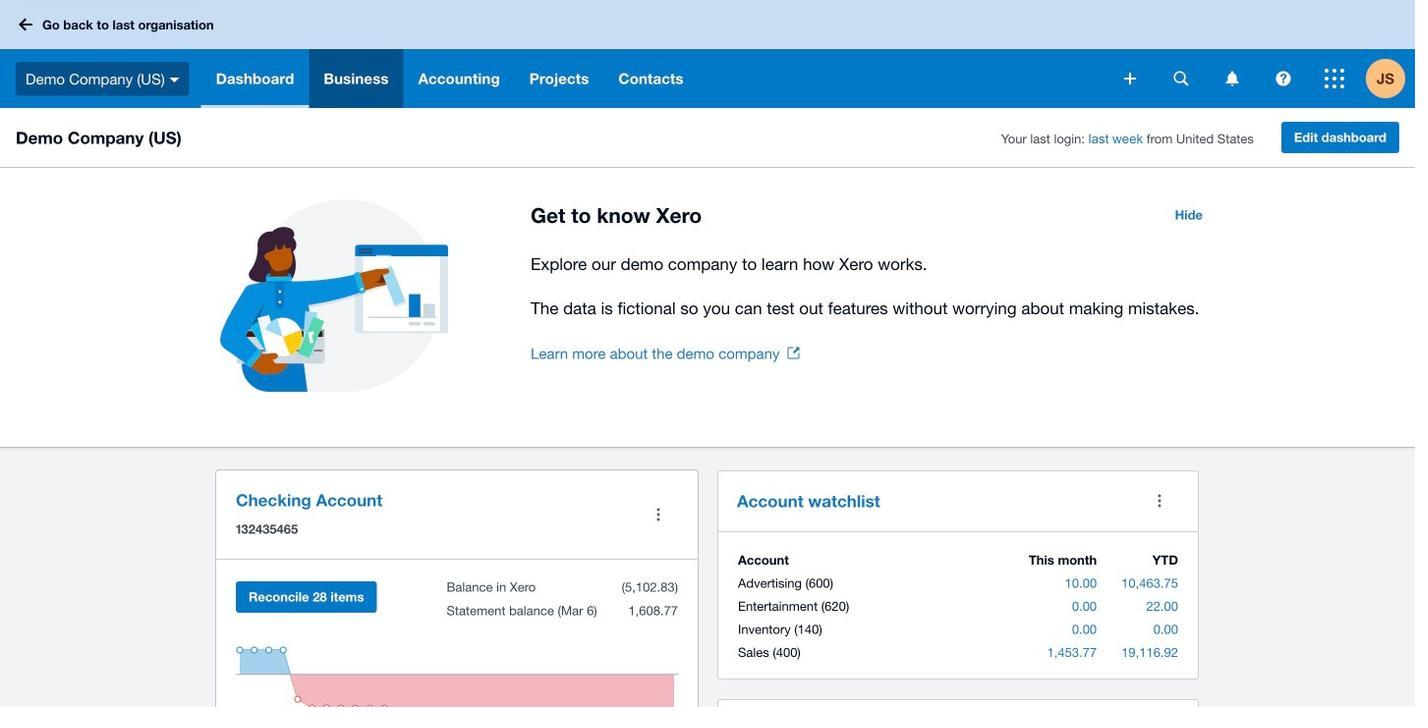 Task type: vqa. For each thing, say whether or not it's contained in the screenshot.
Intro Banner Body element at the top
yes



Task type: describe. For each thing, give the bounding box(es) containing it.
1 vertical spatial svg image
[[1276, 71, 1291, 86]]

intro banner body element
[[531, 251, 1215, 322]]

manage menu toggle image
[[639, 495, 678, 535]]



Task type: locate. For each thing, give the bounding box(es) containing it.
0 horizontal spatial svg image
[[19, 18, 32, 31]]

svg image
[[19, 18, 32, 31], [1276, 71, 1291, 86]]

1 horizontal spatial svg image
[[1276, 71, 1291, 86]]

banner
[[0, 0, 1415, 108]]

svg image
[[1325, 69, 1345, 88], [1174, 71, 1189, 86], [1226, 71, 1239, 86], [1124, 73, 1136, 85], [170, 77, 180, 82]]

0 vertical spatial svg image
[[19, 18, 32, 31]]



